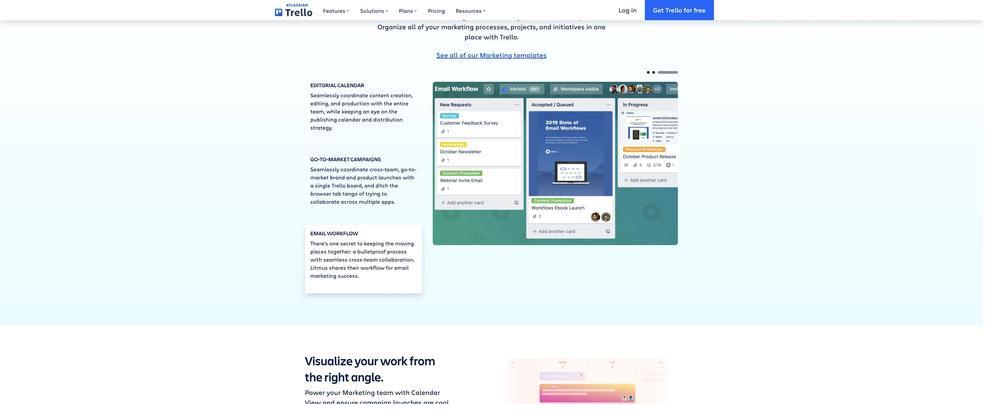 Task type: locate. For each thing, give the bounding box(es) containing it.
and
[[540, 22, 552, 31], [331, 100, 341, 107], [362, 116, 372, 123], [346, 174, 356, 181], [365, 182, 374, 189], [323, 398, 335, 404]]

projects,
[[511, 22, 538, 31]]

go-
[[401, 166, 409, 173]]

log
[[619, 6, 630, 14]]

apps.
[[382, 198, 395, 205]]

plans
[[399, 7, 413, 14]]

coordinate inside go-to-market campaigns seamlessly coordinate cross-team, go-to- market brand and product launches with a single trello board, and ditch the browser tab tango of trying to collaborate across multiple apps.
[[341, 166, 368, 173]]

all right see
[[450, 50, 458, 59]]

launches up ditch
[[379, 174, 402, 181]]

0 vertical spatial a
[[541, 12, 545, 21]]

of
[[557, 12, 564, 21], [418, 22, 424, 31], [460, 50, 466, 59], [359, 190, 364, 197]]

1 horizontal spatial marketing
[[441, 22, 474, 31]]

one right have
[[437, 12, 448, 21]]

from
[[410, 353, 435, 369]]

and right view
[[323, 398, 335, 404]]

there's
[[311, 240, 328, 247]]

marketing
[[480, 50, 512, 59], [343, 388, 375, 397]]

workflow
[[327, 230, 358, 237]]

the inside 'visualize your work from the right angle. power your marketing team with calendar view and ensure campaign launches are cool'
[[305, 369, 323, 385]]

1 coordinate from the top
[[341, 91, 368, 99]]

keeping
[[342, 108, 362, 115], [364, 240, 384, 247]]

plans button
[[394, 0, 423, 20]]

2 vertical spatial your
[[327, 388, 341, 397]]

cross- inside go-to-market campaigns seamlessly coordinate cross-team, go-to- market brand and product launches with a single trello board, and ditch the browser tab tango of trying to collaborate across multiple apps.
[[370, 166, 385, 173]]

a left the "lot"
[[541, 12, 545, 21]]

0 horizontal spatial keeping
[[342, 108, 362, 115]]

to-
[[409, 166, 417, 173]]

product
[[358, 174, 377, 181]]

moving
[[395, 240, 414, 247]]

1 horizontal spatial keeping
[[364, 240, 384, 247]]

0 vertical spatial to
[[382, 190, 387, 197]]

marketing inside all marketers have one thing in common: they wear a lot of (unique) hats. organize all of your marketing processes, projects, and initiatives in one place with trello.
[[441, 22, 474, 31]]

on
[[381, 108, 388, 115]]

with left calendar
[[395, 388, 410, 397]]

(unique)
[[565, 12, 591, 21]]

trello
[[666, 6, 683, 14], [332, 182, 346, 189]]

and inside 'visualize your work from the right angle. power your marketing team with calendar view and ensure campaign launches are cool'
[[323, 398, 335, 404]]

features
[[323, 7, 346, 14]]

creation,
[[391, 91, 413, 99]]

0 horizontal spatial trello
[[332, 182, 346, 189]]

0 horizontal spatial one
[[330, 240, 339, 247]]

1 vertical spatial coordinate
[[341, 166, 368, 173]]

one
[[437, 12, 448, 21], [594, 22, 606, 31], [330, 240, 339, 247]]

together:
[[328, 248, 352, 255]]

for down collaboration.
[[386, 264, 393, 271]]

0 vertical spatial seamlessly
[[311, 91, 340, 99]]

0 horizontal spatial for
[[386, 264, 393, 271]]

2 horizontal spatial in
[[632, 6, 637, 14]]

marketing
[[441, 22, 474, 31], [311, 272, 337, 279]]

of left our at the left top
[[460, 50, 466, 59]]

team inside email workflow there's one secret to keeping the moving pieces together: a bulletproof process with seamless cross-team collaboration. litmus shares their workflow for email marketing success.
[[364, 256, 378, 263]]

have
[[419, 12, 435, 21]]

and down the "lot"
[[540, 22, 552, 31]]

0 horizontal spatial cross-
[[349, 256, 364, 263]]

templates
[[514, 50, 547, 59]]

0 horizontal spatial in
[[468, 12, 474, 21]]

a inside all marketers have one thing in common: they wear a lot of (unique) hats. organize all of your marketing processes, projects, and initiatives in one place with trello.
[[541, 12, 545, 21]]

board,
[[347, 182, 363, 189]]

coordinate down campaigns
[[341, 166, 368, 173]]

marketing down litmus at the bottom left
[[311, 272, 337, 279]]

1 horizontal spatial a
[[353, 248, 356, 255]]

for
[[684, 6, 693, 14], [386, 264, 393, 271]]

to inside go-to-market campaigns seamlessly coordinate cross-team, go-to- market brand and product launches with a single trello board, and ditch the browser tab tango of trying to collaborate across multiple apps.
[[382, 190, 387, 197]]

seamlessly
[[311, 91, 340, 99], [311, 166, 340, 173]]

calendar
[[338, 81, 365, 88]]

eye
[[371, 108, 380, 115]]

team, left go-
[[385, 166, 400, 173]]

all down marketers
[[408, 22, 416, 31]]

1 horizontal spatial to
[[382, 190, 387, 197]]

keeping inside email workflow there's one secret to keeping the moving pieces together: a bulletproof process with seamless cross-team collaboration. litmus shares their workflow for email marketing success.
[[364, 240, 384, 247]]

to right 'secret'
[[358, 240, 363, 247]]

with down processes,
[[484, 32, 498, 41]]

atlassian trello image
[[275, 4, 312, 16]]

all
[[408, 22, 416, 31], [450, 50, 458, 59]]

1 vertical spatial seamlessly
[[311, 166, 340, 173]]

coordinate up production
[[341, 91, 368, 99]]

2 seamlessly from the top
[[311, 166, 340, 173]]

2 horizontal spatial your
[[426, 22, 440, 31]]

2 coordinate from the top
[[341, 166, 368, 173]]

launches down calendar
[[393, 398, 422, 404]]

1 vertical spatial for
[[386, 264, 393, 271]]

with down pieces
[[311, 256, 322, 263]]

0 horizontal spatial all
[[408, 22, 416, 31]]

1 horizontal spatial for
[[684, 6, 693, 14]]

1 vertical spatial marketing
[[311, 272, 337, 279]]

solutions button
[[355, 0, 394, 20]]

marketers
[[385, 12, 418, 21]]

visualize your work from the right angle. power your marketing team with calendar view and ensure campaign launches are cool
[[305, 353, 451, 404]]

the
[[384, 100, 392, 107], [389, 108, 398, 115], [390, 182, 398, 189], [386, 240, 394, 247], [305, 369, 323, 385]]

0 vertical spatial marketing
[[480, 50, 512, 59]]

content
[[370, 91, 389, 99]]

0 vertical spatial team,
[[311, 108, 325, 115]]

collaboration.
[[379, 256, 414, 263]]

in right thing
[[468, 12, 474, 21]]

publishing
[[311, 116, 337, 123]]

0 vertical spatial coordinate
[[341, 91, 368, 99]]

1 horizontal spatial one
[[437, 12, 448, 21]]

cross- up product
[[370, 166, 385, 173]]

team, down editing,
[[311, 108, 325, 115]]

2 horizontal spatial a
[[541, 12, 545, 21]]

the inside email workflow there's one secret to keeping the moving pieces together: a bulletproof process with seamless cross-team collaboration. litmus shares their workflow for email marketing success.
[[386, 240, 394, 247]]

2 vertical spatial a
[[353, 248, 356, 255]]

for inside email workflow there's one secret to keeping the moving pieces together: a bulletproof process with seamless cross-team collaboration. litmus shares their workflow for email marketing success.
[[386, 264, 393, 271]]

1 vertical spatial a
[[311, 182, 314, 189]]

all
[[375, 12, 384, 21]]

trello right get
[[666, 6, 683, 14]]

team inside 'visualize your work from the right angle. power your marketing team with calendar view and ensure campaign launches are cool'
[[377, 388, 394, 397]]

0 horizontal spatial to
[[358, 240, 363, 247]]

one down hats.
[[594, 22, 606, 31]]

1 vertical spatial keeping
[[364, 240, 384, 247]]

team up campaign
[[377, 388, 394, 397]]

1 horizontal spatial trello
[[666, 6, 683, 14]]

1 vertical spatial trello
[[332, 182, 346, 189]]

0 horizontal spatial marketing
[[343, 388, 375, 397]]

one inside email workflow there's one secret to keeping the moving pieces together: a bulletproof process with seamless cross-team collaboration. litmus shares their workflow for email marketing success.
[[330, 240, 339, 247]]

0 horizontal spatial your
[[327, 388, 341, 397]]

cross- up their
[[349, 256, 364, 263]]

0 horizontal spatial a
[[311, 182, 314, 189]]

in inside 'log in' link
[[632, 6, 637, 14]]

0 vertical spatial trello
[[666, 6, 683, 14]]

0 horizontal spatial marketing
[[311, 272, 337, 279]]

0 vertical spatial launches
[[379, 174, 402, 181]]

launches
[[379, 174, 402, 181], [393, 398, 422, 404]]

one for email workflow there's one secret to keeping the moving pieces together: a bulletproof process with seamless cross-team collaboration. litmus shares their workflow for email marketing success.
[[330, 240, 339, 247]]

team down bulletproof
[[364, 256, 378, 263]]

launches inside go-to-market campaigns seamlessly coordinate cross-team, go-to- market brand and product launches with a single trello board, and ditch the browser tab tango of trying to collaborate across multiple apps.
[[379, 174, 402, 181]]

your down right
[[327, 388, 341, 397]]

marketing up ensure
[[343, 388, 375, 397]]

processes,
[[476, 22, 509, 31]]

a left single
[[311, 182, 314, 189]]

0 vertical spatial your
[[426, 22, 440, 31]]

1 vertical spatial marketing
[[343, 388, 375, 397]]

0 vertical spatial keeping
[[342, 108, 362, 115]]

collaborate
[[311, 198, 340, 205]]

0 vertical spatial one
[[437, 12, 448, 21]]

the up power
[[305, 369, 323, 385]]

entire
[[394, 100, 409, 107]]

1 vertical spatial cross-
[[349, 256, 364, 263]]

all marketers have one thing in common: they wear a lot of (unique) hats. organize all of your marketing processes, projects, and initiatives in one place with trello.
[[375, 12, 608, 41]]

your left work
[[355, 353, 379, 369]]

in down (unique)
[[587, 22, 592, 31]]

to-
[[320, 156, 329, 163]]

with up eye
[[371, 100, 383, 107]]

seamlessly inside editorial calendar seamlessly coordinate content creation, editing, and production with the entire team, while keeping an eye on the publishing calendar and distribution strategy.
[[311, 91, 340, 99]]

team
[[364, 256, 378, 263], [377, 388, 394, 397]]

seamlessly up market
[[311, 166, 340, 173]]

seamlessly up editing,
[[311, 91, 340, 99]]

they
[[507, 12, 521, 21]]

1 vertical spatial your
[[355, 353, 379, 369]]

the up process
[[386, 240, 394, 247]]

a inside email workflow there's one secret to keeping the moving pieces together: a bulletproof process with seamless cross-team collaboration. litmus shares their workflow for email marketing success.
[[353, 248, 356, 255]]

marketing inside 'visualize your work from the right angle. power your marketing team with calendar view and ensure campaign launches are cool'
[[343, 388, 375, 397]]

shares
[[329, 264, 346, 271]]

0 vertical spatial team
[[364, 256, 378, 263]]

1 vertical spatial to
[[358, 240, 363, 247]]

to inside email workflow there's one secret to keeping the moving pieces together: a bulletproof process with seamless cross-team collaboration. litmus shares their workflow for email marketing success.
[[358, 240, 363, 247]]

0 vertical spatial marketing
[[441, 22, 474, 31]]

a down 'secret'
[[353, 248, 356, 255]]

for left free
[[684, 6, 693, 14]]

your
[[426, 22, 440, 31], [355, 353, 379, 369], [327, 388, 341, 397]]

marketing down thing
[[441, 22, 474, 31]]

to down ditch
[[382, 190, 387, 197]]

keeping up calendar
[[342, 108, 362, 115]]

in right the log
[[632, 6, 637, 14]]

the right ditch
[[390, 182, 398, 189]]

1 horizontal spatial your
[[355, 353, 379, 369]]

pieces
[[311, 248, 327, 255]]

trello down brand
[[332, 182, 346, 189]]

see all of our marketing templates
[[437, 50, 547, 59]]

coordinate
[[341, 91, 368, 99], [341, 166, 368, 173]]

1 vertical spatial team
[[377, 388, 394, 397]]

your down have
[[426, 22, 440, 31]]

get
[[653, 6, 664, 14]]

with down go-
[[403, 174, 415, 181]]

1 vertical spatial all
[[450, 50, 458, 59]]

an illustration showing calendar view. image
[[497, 353, 679, 404]]

of down board,
[[359, 190, 364, 197]]

calendar
[[339, 116, 361, 123]]

2 horizontal spatial one
[[594, 22, 606, 31]]

bulletproof
[[358, 248, 386, 255]]

cross- inside email workflow there's one secret to keeping the moving pieces together: a bulletproof process with seamless cross-team collaboration. litmus shares their workflow for email marketing success.
[[349, 256, 364, 263]]

workflow
[[361, 264, 385, 271]]

log in
[[619, 6, 637, 14]]

and up board,
[[346, 174, 356, 181]]

1 vertical spatial launches
[[393, 398, 422, 404]]

process
[[387, 248, 407, 255]]

1 horizontal spatial team,
[[385, 166, 400, 173]]

1 horizontal spatial marketing
[[480, 50, 512, 59]]

cross-
[[370, 166, 385, 173], [349, 256, 364, 263]]

with inside go-to-market campaigns seamlessly coordinate cross-team, go-to- market brand and product launches with a single trello board, and ditch the browser tab tango of trying to collaborate across multiple apps.
[[403, 174, 415, 181]]

marketing down trello.
[[480, 50, 512, 59]]

1 seamlessly from the top
[[311, 91, 340, 99]]

0 vertical spatial cross-
[[370, 166, 385, 173]]

one up together:
[[330, 240, 339, 247]]

1 horizontal spatial cross-
[[370, 166, 385, 173]]

2 vertical spatial one
[[330, 240, 339, 247]]

campaigns
[[351, 156, 381, 163]]

keeping up bulletproof
[[364, 240, 384, 247]]

0 vertical spatial all
[[408, 22, 416, 31]]

1 vertical spatial team,
[[385, 166, 400, 173]]

0 horizontal spatial team,
[[311, 108, 325, 115]]



Task type: vqa. For each thing, say whether or not it's contained in the screenshot.
templates
yes



Task type: describe. For each thing, give the bounding box(es) containing it.
place
[[465, 32, 482, 41]]

seamlessly inside go-to-market campaigns seamlessly coordinate cross-team, go-to- market brand and product launches with a single trello board, and ditch the browser tab tango of trying to collaborate across multiple apps.
[[311, 166, 340, 173]]

brand
[[330, 174, 345, 181]]

litmus
[[311, 264, 328, 271]]

team, inside editorial calendar seamlessly coordinate content creation, editing, and production with the entire team, while keeping an eye on the publishing calendar and distribution strategy.
[[311, 108, 325, 115]]

ensure
[[337, 398, 358, 404]]

and down product
[[365, 182, 374, 189]]

work
[[381, 353, 408, 369]]

trello inside go-to-market campaigns seamlessly coordinate cross-team, go-to- market brand and product launches with a single trello board, and ditch the browser tab tango of trying to collaborate across multiple apps.
[[332, 182, 346, 189]]

tab
[[333, 190, 341, 197]]

get trello for free
[[653, 6, 706, 14]]

while
[[327, 108, 341, 115]]

single
[[315, 182, 330, 189]]

tango
[[343, 190, 358, 197]]

marketing inside email workflow there's one secret to keeping the moving pieces together: a bulletproof process with seamless cross-team collaboration. litmus shares their workflow for email marketing success.
[[311, 272, 337, 279]]

the up on
[[384, 100, 392, 107]]

trello inside get trello for free link
[[666, 6, 683, 14]]

editorial
[[311, 81, 337, 88]]

trying
[[366, 190, 381, 197]]

with inside all marketers have one thing in common: they wear a lot of (unique) hats. organize all of your marketing processes, projects, and initiatives in one place with trello.
[[484, 32, 498, 41]]

market
[[328, 156, 350, 163]]

1 horizontal spatial in
[[587, 22, 592, 31]]

one for all marketers have one thing in common: they wear a lot of (unique) hats. organize all of your marketing processes, projects, and initiatives in one place with trello.
[[437, 12, 448, 21]]

of right the "lot"
[[557, 12, 564, 21]]

go-
[[311, 156, 320, 163]]

0 vertical spatial for
[[684, 6, 693, 14]]

browser
[[311, 190, 331, 197]]

pricing
[[428, 7, 445, 14]]

launches inside 'visualize your work from the right angle. power your marketing team with calendar view and ensure campaign launches are cool'
[[393, 398, 422, 404]]

resources button
[[451, 0, 491, 20]]

seamless
[[324, 256, 348, 263]]

secret
[[340, 240, 356, 247]]

editorial calendar seamlessly coordinate content creation, editing, and production with the entire team, while keeping an eye on the publishing calendar and distribution strategy.
[[311, 81, 413, 131]]

lot
[[547, 12, 556, 21]]

hats.
[[593, 12, 608, 21]]

thing
[[450, 12, 467, 21]]

trello.
[[500, 32, 519, 41]]

coordinate inside editorial calendar seamlessly coordinate content creation, editing, and production with the entire team, while keeping an eye on the publishing calendar and distribution strategy.
[[341, 91, 368, 99]]

keeping inside editorial calendar seamlessly coordinate content creation, editing, and production with the entire team, while keeping an eye on the publishing calendar and distribution strategy.
[[342, 108, 362, 115]]

success.
[[338, 272, 359, 279]]

team, inside go-to-market campaigns seamlessly coordinate cross-team, go-to- market brand and product launches with a single trello board, and ditch the browser tab tango of trying to collaborate across multiple apps.
[[385, 166, 400, 173]]

ditch
[[376, 182, 388, 189]]

and down an
[[362, 116, 372, 123]]

editing,
[[311, 100, 330, 107]]

across
[[341, 198, 358, 205]]

power
[[305, 388, 325, 397]]

a inside go-to-market campaigns seamlessly coordinate cross-team, go-to- market brand and product launches with a single trello board, and ditch the browser tab tango of trying to collaborate across multiple apps.
[[311, 182, 314, 189]]

all inside all marketers have one thing in common: they wear a lot of (unique) hats. organize all of your marketing processes, projects, and initiatives in one place with trello.
[[408, 22, 416, 31]]

with inside email workflow there's one secret to keeping the moving pieces together: a bulletproof process with seamless cross-team collaboration. litmus shares their workflow for email marketing success.
[[311, 256, 322, 263]]

initiatives
[[553, 22, 585, 31]]

strategy.
[[311, 124, 333, 131]]

campaign
[[360, 398, 392, 404]]

multiple
[[359, 198, 380, 205]]

and up while at the left of the page
[[331, 100, 341, 107]]

features button
[[318, 0, 355, 20]]

distribution
[[373, 116, 403, 123]]

go-to-market campaigns seamlessly coordinate cross-team, go-to- market brand and product launches with a single trello board, and ditch the browser tab tango of trying to collaborate across multiple apps.
[[311, 156, 417, 205]]

angle.
[[351, 369, 384, 385]]

see
[[437, 50, 448, 59]]

wear
[[523, 12, 539, 21]]

email workflow there's one secret to keeping the moving pieces together: a bulletproof process with seamless cross-team collaboration. litmus shares their workflow for email marketing success.
[[311, 230, 414, 279]]

calendar
[[412, 388, 440, 397]]

free
[[694, 6, 706, 14]]

of inside go-to-market campaigns seamlessly coordinate cross-team, go-to- market brand and product launches with a single trello board, and ditch the browser tab tango of trying to collaborate across multiple apps.
[[359, 190, 364, 197]]

an
[[363, 108, 370, 115]]

log in link
[[611, 0, 645, 20]]

get trello for free link
[[645, 0, 714, 20]]

visualize
[[305, 353, 353, 369]]

right
[[325, 369, 349, 385]]

solutions
[[360, 7, 384, 14]]

view
[[305, 398, 321, 404]]

your inside all marketers have one thing in common: they wear a lot of (unique) hats. organize all of your marketing processes, projects, and initiatives in one place with trello.
[[426, 22, 440, 31]]

with inside editorial calendar seamlessly coordinate content creation, editing, and production with the entire team, while keeping an eye on the publishing calendar and distribution strategy.
[[371, 100, 383, 107]]

common:
[[476, 12, 506, 21]]

production
[[342, 100, 370, 107]]

1 vertical spatial one
[[594, 22, 606, 31]]

and inside all marketers have one thing in common: they wear a lot of (unique) hats. organize all of your marketing processes, projects, and initiatives in one place with trello.
[[540, 22, 552, 31]]

1 horizontal spatial all
[[450, 50, 458, 59]]

the inside go-to-market campaigns seamlessly coordinate cross-team, go-to- market brand and product launches with a single trello board, and ditch the browser tab tango of trying to collaborate across multiple apps.
[[390, 182, 398, 189]]

are
[[424, 398, 434, 404]]

of down have
[[418, 22, 424, 31]]

market
[[311, 174, 329, 181]]

their
[[348, 264, 359, 271]]

with inside 'visualize your work from the right angle. power your marketing team with calendar view and ensure campaign launches are cool'
[[395, 388, 410, 397]]

see all of our marketing templates link
[[437, 50, 547, 59]]

the right on
[[389, 108, 398, 115]]

email
[[395, 264, 409, 271]]

pricing link
[[423, 0, 451, 20]]

organize
[[378, 22, 406, 31]]

resources
[[456, 7, 482, 14]]

our
[[468, 50, 478, 59]]



